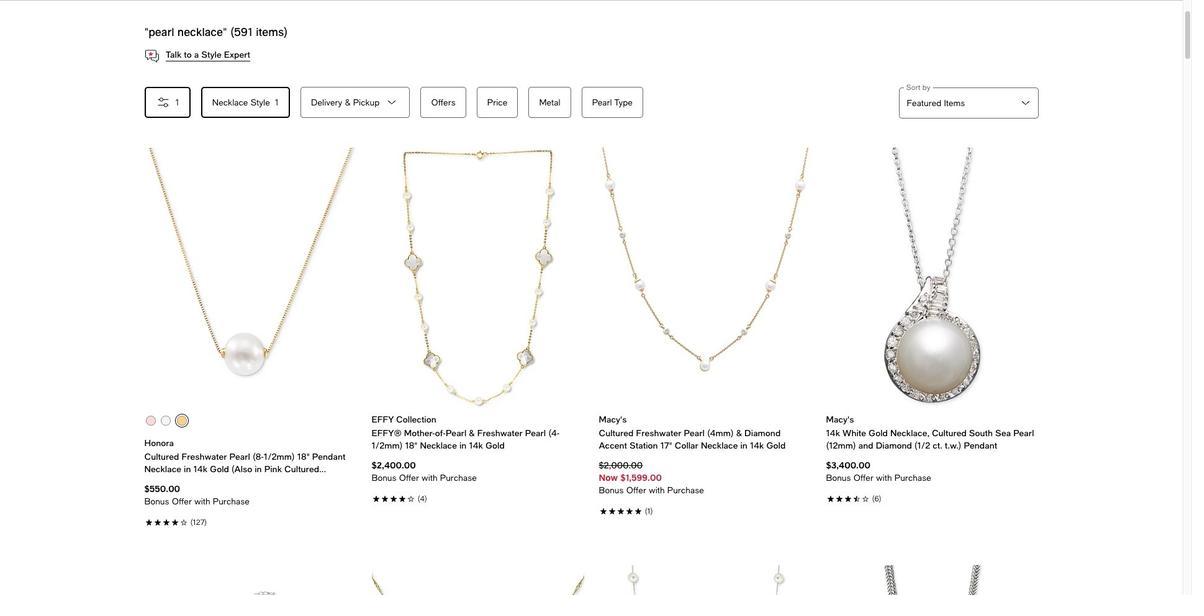 Task type: describe. For each thing, give the bounding box(es) containing it.
color swatch white gold element
[[161, 416, 171, 426]]

3.5 out of 5 rating with 6 reviews image
[[827, 492, 1039, 505]]

bonus offer with purchase. $24.99 diamond earrings or necklace with purchase. image for 14k white gold necklace, cultured south sea pearl (12mm) and diamond (1/2 ct. t.w.) pendant group
[[827, 472, 1039, 485]]

5 out of 5 rating with 1 reviews image
[[599, 505, 812, 517]]

cultured freshwater pearl (8-1/2mm) 18" pendant necklace in 14k gold (also in pink cultured freshwater pearl) group
[[144, 148, 357, 529]]

effy® mother-of-pearl & freshwater pearl (4-1/2mm) 18" necklace in 14k gold group
[[372, 148, 584, 505]]



Task type: locate. For each thing, give the bounding box(es) containing it.
color swatch yellow gold element
[[177, 416, 187, 426]]

14k white gold necklace, cultured south sea pearl (12mm) and diamond (1/2 ct. t.w.) pendant group
[[827, 148, 1039, 505]]

bonus offer with purchase. $24.99 diamond earrings or necklace with purchase. image up 5 out of 5 rating with 1 reviews image
[[599, 485, 812, 497]]

bonus offer with purchase. $24.99 diamond earrings or necklace with purchase. image up 4.0866 out of 5 rating with 127 reviews image
[[144, 496, 357, 508]]

bonus offer with purchase. $24.99 diamond earrings or necklace with purchase. image for effy® mother-of-pearl & freshwater pearl (4-1/2mm) 18" necklace in 14k gold group
[[372, 472, 584, 485]]

bonus offer with purchase. $24.99 diamond earrings or necklace with purchase. image for cultured freshwater pearl (4mm) & diamond accent station 17" collar necklace in 14k gold group
[[599, 485, 812, 497]]

bonus offer with purchase. $24.99 diamond earrings or necklace with purchase. image up 3.5 out of 5 rating with 6 reviews image
[[827, 472, 1039, 485]]

color swatch rose gold element
[[146, 416, 156, 426]]

cultured freshwater pearl (4mm) & diamond accent station 17" collar necklace in 14k gold group
[[599, 148, 812, 517]]

bonus offer with purchase. $24.99 diamond earrings or necklace with purchase. image up 4.25 out of 5 rating with 4 reviews image
[[372, 472, 584, 485]]

status
[[144, 25, 288, 39]]

4.0866 out of 5 rating with 127 reviews image
[[144, 516, 357, 529]]

bonus offer with purchase. $24.99 diamond earrings or necklace with purchase. image
[[372, 472, 584, 485], [827, 472, 1039, 485], [599, 485, 812, 497], [144, 496, 357, 508]]

4.25 out of 5 rating with 4 reviews image
[[372, 492, 584, 505]]



Task type: vqa. For each thing, say whether or not it's contained in the screenshot.
4.0866 out of 5 rating with 127 reviews image
yes



